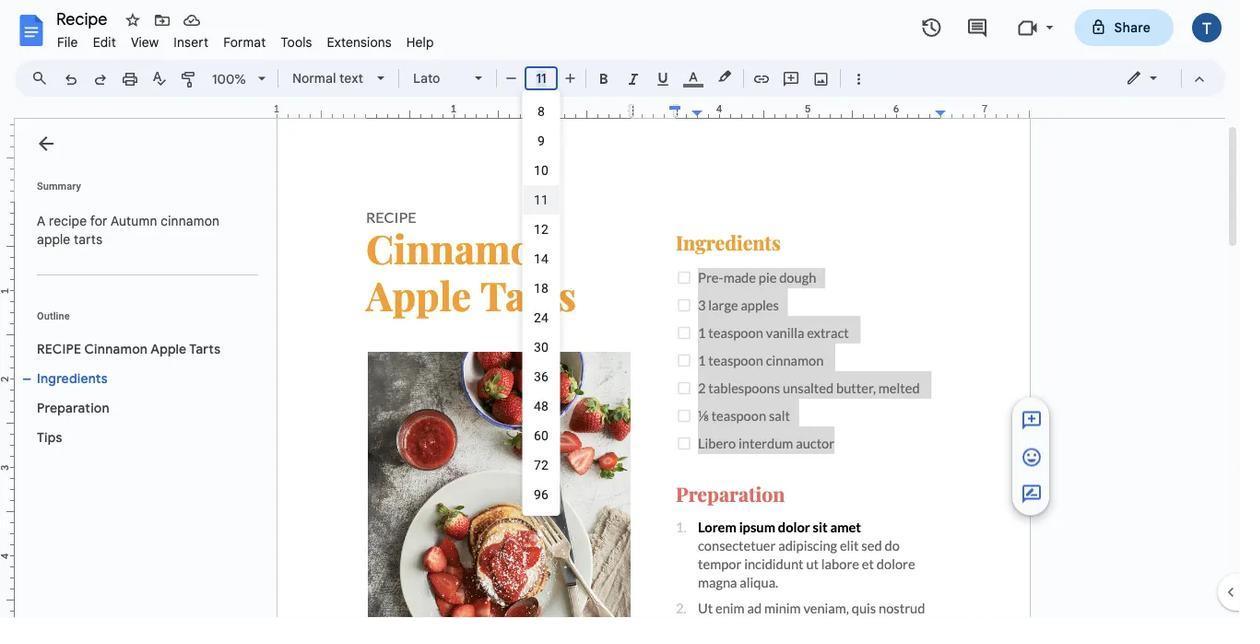 Task type: vqa. For each thing, say whether or not it's contained in the screenshot.
'INSERT'
yes



Task type: locate. For each thing, give the bounding box(es) containing it.
font list. lato selected. option
[[413, 65, 464, 91]]

menu bar inside "menu bar" banner
[[50, 24, 441, 54]]

summary heading
[[37, 179, 81, 194]]

Font size text field
[[527, 67, 556, 89]]

extensions
[[327, 34, 392, 50]]

right margin image
[[936, 104, 1029, 118]]

Zoom text field
[[207, 66, 252, 92]]

recipe
[[37, 341, 81, 357]]

1
[[274, 103, 280, 115]]

extensions menu item
[[320, 31, 399, 53]]

a recipe for autumn cinnamon apple tarts
[[37, 213, 223, 248]]

autumn
[[111, 213, 157, 229]]

file menu item
[[50, 31, 85, 53]]

Rename text field
[[50, 7, 118, 30]]

tools menu item
[[273, 31, 320, 53]]

10
[[534, 163, 549, 178]]

tips
[[37, 430, 62, 446]]

recipe cinnamon apple tarts
[[37, 341, 221, 357]]

72
[[534, 458, 549, 473]]

share
[[1114, 19, 1151, 36]]

11
[[534, 192, 549, 207]]

left margin image
[[278, 104, 371, 118]]

cinnamon
[[161, 213, 220, 229]]

1 vertical spatial size image
[[1021, 447, 1043, 469]]

size image
[[1021, 410, 1043, 432], [1021, 447, 1043, 469]]

styles list. normal text selected. option
[[292, 65, 366, 91]]

normal text
[[292, 70, 363, 86]]

application
[[0, 0, 1240, 619]]

9
[[538, 133, 545, 148]]

highlight color image
[[715, 65, 735, 88]]

list box
[[522, 90, 560, 516]]

application containing share
[[0, 0, 1240, 619]]

24
[[534, 310, 549, 326]]

normal
[[292, 70, 336, 86]]

file
[[57, 34, 78, 50]]

text
[[339, 70, 363, 86]]

view menu item
[[123, 31, 166, 53]]

menu bar containing file
[[50, 24, 441, 54]]

share button
[[1075, 9, 1174, 46]]

view
[[131, 34, 159, 50]]

main toolbar
[[54, 0, 873, 382]]

none field inside main toolbar
[[525, 66, 564, 90]]

tools
[[281, 34, 312, 50]]

0 vertical spatial size image
[[1021, 410, 1043, 432]]

insert image image
[[811, 65, 832, 91]]

text color image
[[683, 65, 704, 88]]

menu bar
[[50, 24, 441, 54]]

insert menu item
[[166, 31, 216, 53]]

menu bar banner
[[0, 0, 1240, 619]]

Zoom field
[[205, 65, 274, 93]]

1 size image from the top
[[1021, 410, 1043, 432]]

None field
[[525, 66, 564, 90]]



Task type: describe. For each thing, give the bounding box(es) containing it.
size image
[[1021, 484, 1043, 506]]

for
[[90, 213, 107, 229]]

summary element
[[28, 203, 258, 258]]

preparation
[[37, 400, 110, 416]]

mode and view toolbar
[[1112, 60, 1214, 97]]

edit
[[93, 34, 116, 50]]

help menu item
[[399, 31, 441, 53]]

a
[[37, 213, 45, 229]]

12
[[534, 222, 549, 237]]

help
[[406, 34, 434, 50]]

outline
[[37, 310, 70, 322]]

document outline element
[[15, 119, 266, 619]]

8 9
[[538, 104, 545, 148]]

top margin image
[[0, 114, 14, 207]]

format
[[223, 34, 266, 50]]

cinnamon
[[84, 341, 148, 357]]

apple
[[150, 341, 187, 357]]

summary
[[37, 180, 81, 192]]

edit menu item
[[85, 31, 123, 53]]

insert
[[174, 34, 209, 50]]

8
[[538, 104, 545, 119]]

18
[[534, 281, 549, 296]]

14
[[534, 251, 549, 266]]

tarts
[[74, 231, 103, 248]]

30
[[534, 340, 549, 355]]

ingredients
[[37, 371, 108, 387]]

list box containing 8
[[522, 90, 560, 516]]

2 size image from the top
[[1021, 447, 1043, 469]]

tarts
[[189, 341, 221, 357]]

apple
[[37, 231, 70, 248]]

Menus field
[[23, 65, 64, 91]]

60
[[534, 428, 549, 444]]

lato
[[413, 70, 440, 86]]

36
[[534, 369, 549, 385]]

Star checkbox
[[120, 7, 146, 33]]

outline heading
[[15, 309, 266, 335]]

recipe
[[49, 213, 87, 229]]

48
[[534, 399, 549, 414]]

96
[[534, 487, 549, 503]]

format menu item
[[216, 31, 273, 53]]



